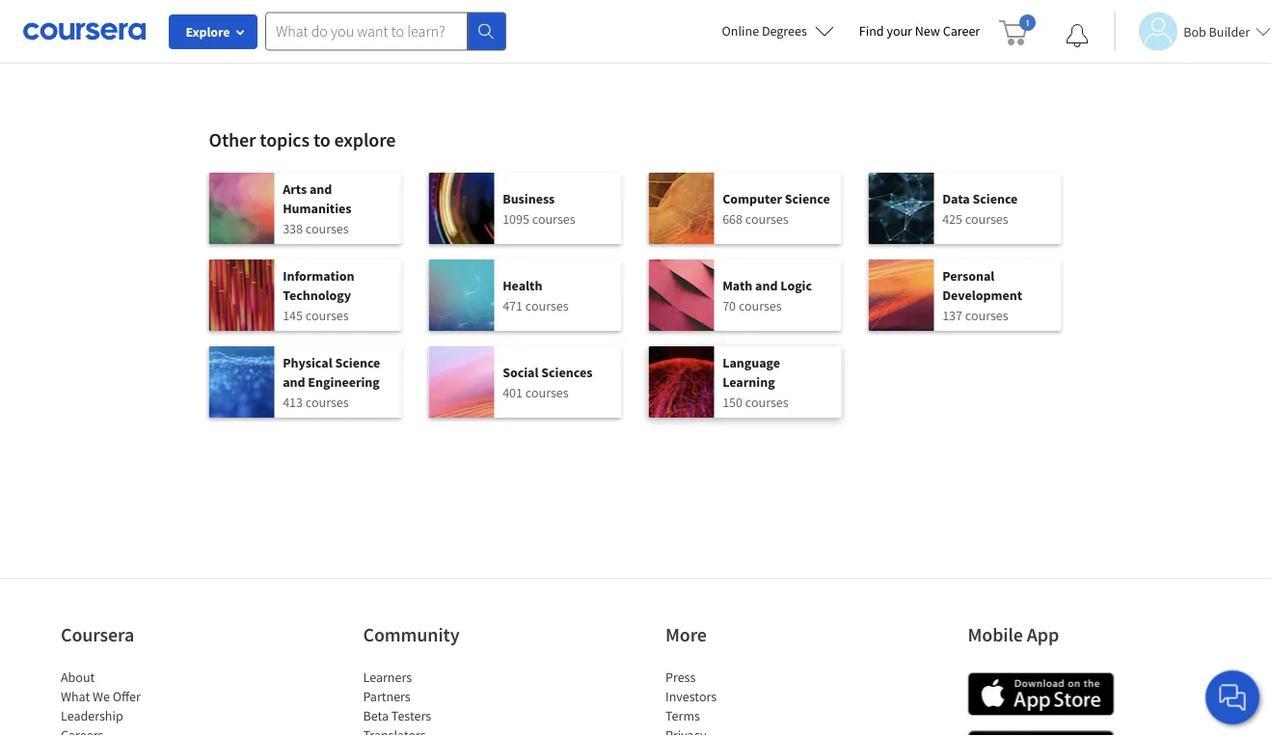 Task type: vqa. For each thing, say whether or not it's contained in the screenshot.


Task type: locate. For each thing, give the bounding box(es) containing it.
668
[[723, 210, 743, 227]]

courses inside "language learning 150 courses"
[[746, 393, 789, 411]]

other
[[209, 128, 256, 152]]

courses inside information technology 145 courses
[[306, 306, 349, 324]]

courses down business
[[532, 210, 576, 227]]

list containing learners
[[363, 668, 527, 736]]

courses inside arts and humanities 338 courses
[[306, 219, 349, 237]]

1 horizontal spatial list item
[[363, 726, 527, 736]]

2 horizontal spatial list item
[[666, 726, 830, 736]]

courses inside personal development 137 courses
[[966, 306, 1009, 324]]

145
[[283, 306, 303, 324]]

and inside math and logic 70 courses
[[756, 276, 778, 294]]

builder
[[1209, 23, 1250, 40]]

1 horizontal spatial and
[[310, 180, 332, 197]]

science for computer science 668 courses
[[785, 190, 830, 207]]

courses inside "health 471 courses"
[[526, 297, 569, 314]]

degrees
[[762, 22, 807, 40]]

courses inside business 1095 courses
[[532, 210, 576, 227]]

and up the humanities
[[310, 180, 332, 197]]

courses down the humanities
[[306, 219, 349, 237]]

courses down computer
[[746, 210, 789, 227]]

computer science 668 courses
[[723, 190, 830, 227]]

new
[[915, 22, 941, 40]]

language
[[723, 354, 781, 371]]

science
[[785, 190, 830, 207], [973, 190, 1018, 207], [335, 354, 380, 371]]

list item down investors
[[666, 726, 830, 736]]

list item for coursera
[[61, 726, 225, 736]]

None search field
[[265, 12, 507, 51]]

humanities
[[283, 199, 352, 217]]

and
[[310, 180, 332, 197], [756, 276, 778, 294], [283, 373, 305, 390]]

information technology 145 courses
[[283, 267, 355, 324]]

and inside arts and humanities 338 courses
[[310, 180, 332, 197]]

courses down math
[[739, 297, 782, 314]]

courses
[[532, 210, 576, 227], [746, 210, 789, 227], [966, 210, 1009, 227], [306, 219, 349, 237], [526, 297, 569, 314], [739, 297, 782, 314], [306, 306, 349, 324], [966, 306, 1009, 324], [526, 384, 569, 401], [306, 393, 349, 411], [746, 393, 789, 411]]

list
[[209, 173, 1063, 433], [61, 668, 225, 736], [363, 668, 527, 736], [666, 668, 830, 736]]

partners
[[363, 688, 411, 705]]

338
[[283, 219, 303, 237]]

courses inside data science 425 courses
[[966, 210, 1009, 227]]

science right computer
[[785, 190, 830, 207]]

science right data
[[973, 190, 1018, 207]]

courses down sciences
[[526, 384, 569, 401]]

science inside 'computer science 668 courses'
[[785, 190, 830, 207]]

online degrees button
[[707, 10, 850, 52]]

150
[[723, 393, 743, 411]]

arts
[[283, 180, 307, 197]]

471
[[503, 297, 523, 314]]

2 horizontal spatial and
[[756, 276, 778, 294]]

explore
[[334, 128, 396, 152]]

press investors terms
[[666, 669, 717, 725]]

list for other topics to explore
[[209, 173, 1063, 433]]

computer
[[723, 190, 782, 207]]

list containing press
[[666, 668, 830, 736]]

data
[[943, 190, 970, 207]]

and for arts
[[310, 180, 332, 197]]

1 horizontal spatial science
[[785, 190, 830, 207]]

personal development 137 courses
[[943, 267, 1023, 324]]

courses inside 'computer science 668 courses'
[[746, 210, 789, 227]]

learners
[[363, 669, 412, 686]]

science inside the physical science and engineering 413 courses
[[335, 354, 380, 371]]

courses right 425
[[966, 210, 1009, 227]]

engineering
[[308, 373, 380, 390]]

technology
[[283, 286, 351, 303]]

list containing arts and humanities
[[209, 173, 1063, 433]]

3 list item from the left
[[666, 726, 830, 736]]

chat with us image
[[1218, 682, 1248, 713]]

courses down health
[[526, 297, 569, 314]]

other topics to explore
[[209, 128, 396, 152]]

get it on google play image
[[968, 730, 1115, 736]]

physical
[[283, 354, 333, 371]]

1 vertical spatial and
[[756, 276, 778, 294]]

physical science and engineering 413 courses
[[283, 354, 380, 411]]

partners link
[[363, 688, 411, 705]]

2 horizontal spatial science
[[973, 190, 1018, 207]]

425
[[943, 210, 963, 227]]

app
[[1027, 623, 1060, 647]]

courses down development
[[966, 306, 1009, 324]]

arts and humanities 338 courses
[[283, 180, 352, 237]]

2 vertical spatial and
[[283, 373, 305, 390]]

list containing about
[[61, 668, 225, 736]]

0 horizontal spatial science
[[335, 354, 380, 371]]

we
[[93, 688, 110, 705]]

investors link
[[666, 688, 717, 705]]

list item
[[61, 726, 225, 736], [363, 726, 527, 736], [666, 726, 830, 736]]

explore button
[[169, 14, 258, 49]]

list item down the offer
[[61, 726, 225, 736]]

courses down engineering at the left
[[306, 393, 349, 411]]

0 horizontal spatial list item
[[61, 726, 225, 736]]

0 horizontal spatial and
[[283, 373, 305, 390]]

leadership link
[[61, 707, 123, 725]]

investors
[[666, 688, 717, 705]]

science up engineering at the left
[[335, 354, 380, 371]]

list item down testers
[[363, 726, 527, 736]]

0 vertical spatial and
[[310, 180, 332, 197]]

offer
[[113, 688, 141, 705]]

science inside data science 425 courses
[[973, 190, 1018, 207]]

explore
[[186, 23, 230, 41]]

and up 413
[[283, 373, 305, 390]]

courses down learning
[[746, 393, 789, 411]]

courses down technology
[[306, 306, 349, 324]]

language learning 150 courses
[[723, 354, 789, 411]]

social sciences 401 courses
[[503, 363, 593, 401]]

2 list item from the left
[[363, 726, 527, 736]]

business 1095 courses
[[503, 190, 576, 227]]

logic
[[781, 276, 812, 294]]

information
[[283, 267, 355, 284]]

1 list item from the left
[[61, 726, 225, 736]]

terms link
[[666, 707, 700, 725]]

and right math
[[756, 276, 778, 294]]

science for data science 425 courses
[[973, 190, 1018, 207]]



Task type: describe. For each thing, give the bounding box(es) containing it.
personal
[[943, 267, 995, 284]]

download on the app store image
[[968, 672, 1115, 716]]

what we offer link
[[61, 688, 141, 705]]

find your new career
[[859, 22, 980, 40]]

topics
[[260, 128, 310, 152]]

bob builder
[[1184, 23, 1250, 40]]

courses inside the social sciences 401 courses
[[526, 384, 569, 401]]

career
[[943, 22, 980, 40]]

your
[[887, 22, 913, 40]]

development
[[943, 286, 1023, 303]]

find your new career link
[[850, 19, 990, 43]]

learning
[[723, 373, 775, 390]]

and for math
[[756, 276, 778, 294]]

health
[[503, 276, 543, 294]]

bob
[[1184, 23, 1207, 40]]

terms
[[666, 707, 700, 725]]

to
[[313, 128, 331, 152]]

health 471 courses
[[503, 276, 569, 314]]

about link
[[61, 669, 95, 686]]

testers
[[392, 707, 431, 725]]

list for community
[[363, 668, 527, 736]]

list item for community
[[363, 726, 527, 736]]

math and logic 70 courses
[[723, 276, 812, 314]]

coursera
[[61, 623, 134, 647]]

list for coursera
[[61, 668, 225, 736]]

sciences
[[542, 363, 593, 381]]

show notifications image
[[1066, 24, 1089, 47]]

401
[[503, 384, 523, 401]]

courses inside math and logic 70 courses
[[739, 297, 782, 314]]

list item for more
[[666, 726, 830, 736]]

social
[[503, 363, 539, 381]]

learners link
[[363, 669, 412, 686]]

413
[[283, 393, 303, 411]]

online
[[722, 22, 759, 40]]

137
[[943, 306, 963, 324]]

community
[[363, 623, 460, 647]]

shopping cart: 1 item image
[[1000, 14, 1036, 45]]

bob builder button
[[1115, 12, 1272, 51]]

mobile
[[968, 623, 1024, 647]]

learners partners beta testers
[[363, 669, 431, 725]]

courses inside the physical science and engineering 413 courses
[[306, 393, 349, 411]]

about what we offer leadership
[[61, 669, 141, 725]]

online degrees
[[722, 22, 807, 40]]

beta testers link
[[363, 707, 431, 725]]

science for physical science and engineering 413 courses
[[335, 354, 380, 371]]

70
[[723, 297, 736, 314]]

and inside the physical science and engineering 413 courses
[[283, 373, 305, 390]]

leadership
[[61, 707, 123, 725]]

coursera image
[[23, 16, 146, 47]]

business
[[503, 190, 555, 207]]

beta
[[363, 707, 389, 725]]

list for more
[[666, 668, 830, 736]]

press
[[666, 669, 696, 686]]

press link
[[666, 669, 696, 686]]

what
[[61, 688, 90, 705]]

find
[[859, 22, 884, 40]]

What do you want to learn? text field
[[265, 12, 468, 51]]

math
[[723, 276, 753, 294]]

about
[[61, 669, 95, 686]]

1095
[[503, 210, 530, 227]]

data science 425 courses
[[943, 190, 1018, 227]]

more
[[666, 623, 707, 647]]

mobile app
[[968, 623, 1060, 647]]



